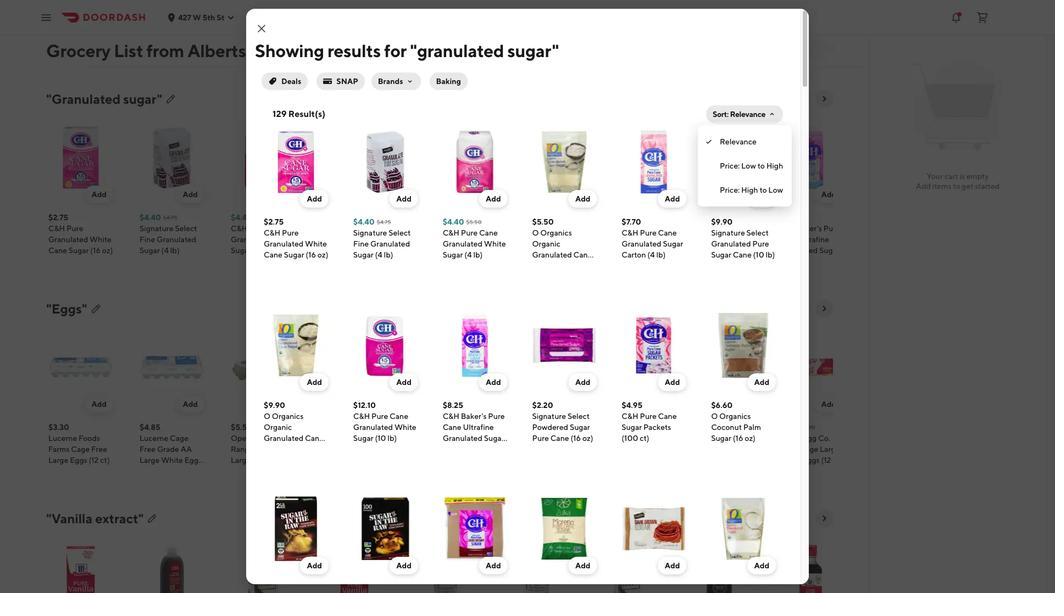 Task type: describe. For each thing, give the bounding box(es) containing it.
$7.70 c&h pure cane granulated sugar carton (4 lb)
[[622, 218, 683, 259]]

white inside 'lucerne white eggs extra large (12 ct)'
[[626, 434, 648, 443]]

update list image for "granulated sugar"
[[167, 95, 176, 103]]

eggs inside the $5.50 open nature free range brown aa large eggs (12 ct)
[[252, 456, 270, 465]]

pure inside $4.95 c&h pure cane sugar packets (100 ct)
[[640, 412, 657, 421]]

organics inside $6.60 o organics coconut palm sugar (16 oz)
[[720, 412, 751, 421]]

snap
[[337, 77, 358, 86]]

land
[[231, 14, 249, 23]]

c&h inside $7.70 c&h pure cane granulated sugar carton (4 lb)
[[622, 229, 639, 237]]

challenge butter unsalted european style (8 oz)
[[140, 14, 202, 56]]

lb) inside c&h pure cane granulated sugar carton (4 lb)
[[448, 246, 457, 255]]

sugar inside $5.50 o organics organic granulated cane sugar (32 oz)
[[532, 262, 553, 270]]

lucerne inside $4.40 $4.95 lucerne foods sweet cream butter unsalted (16 oz)
[[48, 14, 77, 23]]

"vanilla extract"
[[46, 511, 144, 527]]

showing
[[255, 40, 324, 61]]

showing results for "granulated sugar"
[[255, 40, 559, 61]]

large inside the $5.50 open nature free range brown aa large eggs (12 ct)
[[231, 456, 251, 465]]

"granulated
[[410, 40, 504, 61]]

$3.30 lucerne foods farms cage free large eggs (12 ct)
[[48, 423, 110, 465]]

organic inside the o organics organic granulated cane sugar (32 oz)
[[322, 235, 350, 244]]

$4.85
[[140, 423, 160, 432]]

1 vertical spatial ultrafine
[[463, 423, 494, 432]]

update list image
[[92, 305, 100, 313]]

"granulated sugar"
[[46, 91, 162, 107]]

1 horizontal spatial fine
[[353, 240, 369, 248]]

$7.70 happy egg co. free range large brown eggs (12 ct)
[[778, 424, 843, 465]]

range inside $7.70 happy egg co. free range large brown eggs (12 ct)
[[796, 445, 819, 454]]

129
[[273, 109, 287, 119]]

items
[[933, 182, 952, 191]]

butter inside '$4.95 $7.15 kerrygold grass- fed pure irish unsalted butter (8 oz)'
[[355, 36, 378, 45]]

best
[[449, 434, 465, 443]]

$8.80 land o'lakes unsalted butter sticks (4 ct)
[[231, 3, 286, 45]]

from
[[147, 40, 184, 61]]

all for "eggs"
[[766, 305, 774, 313]]

xl
[[717, 434, 727, 443]]

foods inside "$3.30 lucerne foods farms cage free large eggs (12 ct)"
[[79, 434, 100, 443]]

oz) inside $4.95 $7.15 kerrygold pure irish unsalted butter (8 oz)
[[446, 36, 457, 45]]

$4.95 $7.15 kerrygold grass- fed pure irish unsalted butter (8 oz)
[[322, 3, 386, 56]]

kerrygold for pure
[[322, 14, 357, 23]]

free inside "$3.30 lucerne foods farms cage free large eggs (12 ct)"
[[91, 445, 107, 454]]

egg
[[803, 434, 817, 443]]

$6.60 o organics coconut palm sugar (16 oz)
[[711, 401, 761, 443]]

ct) inside 'lucerne white eggs extra large (12 ct)'
[[607, 456, 617, 465]]

pure inside '$4.95 $7.15 kerrygold grass- fed pure irish unsalted butter (8 oz)'
[[337, 25, 354, 34]]

0 vertical spatial $12.10
[[687, 213, 710, 222]]

c&h pure cane granulated sugar carton (4 lb)
[[413, 224, 475, 255]]

ct) inside the $5.50 open nature free range brown aa large eggs (12 ct)
[[283, 456, 292, 465]]

eggland's
[[413, 434, 448, 443]]

open
[[231, 434, 251, 443]]

(8 inside '$4.95 $7.15 kerrygold grass- fed pure irish unsalted butter (8 oz)'
[[379, 36, 386, 45]]

pure inside $7.70 c&h pure cane granulated sugar carton (4 lb)
[[640, 229, 657, 237]]

c&h inside c&h pure cane granulated sugar carton (4 lb)
[[413, 224, 430, 233]]

0 items, open order cart image
[[976, 11, 990, 24]]

granulated inside $9.90 signature select granulated pure sugar cane (10 lb)
[[711, 240, 751, 248]]

cage-
[[413, 445, 435, 454]]

close showing results for "granulated sugar" image
[[255, 22, 268, 35]]

1 vertical spatial $8.25
[[443, 401, 463, 410]]

(12 inside 'o organics grade a large brown eggs (12 ct)'
[[524, 456, 533, 465]]

1 vertical spatial $12.10 c&h pure cane granulated white sugar (10 lb)
[[353, 401, 417, 443]]

style
[[175, 36, 193, 45]]

0 horizontal spatial fine
[[140, 235, 155, 244]]

1 vertical spatial (64
[[286, 445, 298, 454]]

white inside '$4.85 lucerne cage free grade aa large white eggs (18 ct)'
[[161, 456, 183, 465]]

$8.80 eggland's best cage-free brown eggs large (18 ct)
[[413, 423, 476, 465]]

eggs inside 'o organics grade a large brown eggs (12 ct)'
[[505, 456, 522, 465]]

pure inside c&h pure cane granulated sugar carton (4 lb)
[[432, 224, 448, 233]]

cage for (18
[[729, 434, 747, 443]]

free inside the $5.50 open nature free range brown aa large eggs (12 ct)
[[279, 434, 295, 443]]

$5.50 o organics organic granulated cane sugar (32 oz)
[[532, 218, 592, 270]]

cane inside signature select granulated pure sugar cane (10 lb)
[[526, 246, 545, 255]]

$7.15 for kerrygold pure irish unsalted butter (8 oz)
[[436, 4, 449, 11]]

cage for aa
[[170, 434, 189, 443]]

$6.60
[[711, 401, 733, 410]]

(8 inside $4.95 $7.15 kerrygold pure irish unsalted butter (8 oz)
[[437, 36, 445, 45]]

oz) inside $5.50 challenge butter unsalted whipped butter (8 oz)
[[787, 47, 798, 56]]

extract"
[[95, 511, 144, 527]]

cane inside $2.20 signature select powdered sugar pure cane (16 oz)
[[551, 434, 569, 443]]

lucerne inside "$3.30 lucerne foods farms cage free large eggs (12 ct)"
[[48, 434, 77, 443]]

free inside $7.70 happy egg co. free range large brown eggs (12 ct)
[[778, 445, 794, 454]]

for
[[384, 40, 407, 61]]

get
[[962, 182, 974, 191]]

o inside the o organics organic granulated cane sugar (32 oz)
[[322, 224, 329, 233]]

brown for eggs
[[255, 445, 278, 454]]

$2.20
[[532, 401, 553, 410]]

0 horizontal spatial $9.90 o organics organic granulated cane sugar (64 oz)
[[264, 401, 324, 454]]

$4.95 for pure
[[413, 3, 434, 12]]

(8 inside challenge butter unsalted european style (8 oz)
[[195, 36, 202, 45]]

organic inside $5.50 o organics organic granulated cane sugar (32 oz)
[[532, 240, 561, 248]]

c&h pure cane granulated white sugar (4 lb) image
[[443, 130, 508, 195]]

your cart is empty add items to get started
[[916, 172, 1000, 191]]

sugar inside $2.20 signature select powdered sugar pure cane (16 oz)
[[570, 423, 590, 432]]

challenge inside challenge butter unsalted european style (8 oz)
[[140, 14, 176, 23]]

packets
[[644, 423, 671, 432]]

grocery list from albertsons
[[46, 40, 274, 61]]

empty
[[967, 172, 989, 181]]

select inside $9.90 signature select granulated pure sugar cane (10 lb)
[[747, 229, 769, 237]]

ct) inside vital farms pasture-raised grade a large eggs (12 ct)
[[352, 467, 362, 476]]

$4.40 inside $4.40 $4.95 lucerne foods sweet cream butter unsalted (16 oz)
[[48, 3, 70, 12]]

to for low
[[760, 186, 767, 195]]

extra
[[615, 445, 633, 454]]

c&h pure cane sugar packets (100 ct) image
[[622, 313, 687, 378]]

0 vertical spatial ultrafine
[[799, 235, 830, 244]]

sugar inside $7.70 c&h pure cane granulated sugar carton (4 lb)
[[663, 240, 683, 248]]

0 horizontal spatial $9.90
[[264, 401, 285, 410]]

sugar in the raw turbinado cane sugar packets (100 ct) image
[[353, 497, 418, 562]]

european
[[140, 36, 174, 45]]

brown for ct)
[[533, 445, 556, 454]]

cane inside the o organics organic granulated cane sugar (32 oz)
[[363, 246, 382, 255]]

$8.80 for $8.80 land o'lakes unsalted butter sticks (4 ct)
[[231, 3, 252, 12]]

all for "vanilla extract"
[[766, 515, 774, 523]]

0 horizontal spatial $4.40 $5.50 c&h pure cane granulated white sugar (4 lb)
[[231, 213, 294, 255]]

5th
[[203, 13, 215, 22]]

sort: relevance button
[[706, 106, 783, 123]]

relevance inside button
[[720, 137, 757, 146]]

granulated inside $7.70 c&h pure cane granulated sugar carton (4 lb)
[[622, 240, 662, 248]]

free inside '$4.85 lucerne cage free grade aa large white eggs (18 ct)'
[[140, 445, 156, 454]]

see all for "vanilla extract"
[[751, 515, 774, 523]]

baking
[[436, 77, 461, 86]]

pasture-
[[322, 445, 352, 454]]

$5.50 for $5.50 o organics organic granulated cane sugar (32 oz)
[[532, 218, 554, 226]]

o organics grade a large brown eggs (12 ct)
[[505, 434, 568, 465]]

raised
[[352, 445, 376, 454]]

free inside $8.80 eggland's best cage-free brown eggs large (18 ct)
[[435, 445, 451, 454]]

0 horizontal spatial baker's
[[461, 412, 487, 421]]

(18 inside lucerne xl cage free eggs (18 ct)
[[724, 445, 734, 454]]

"granulated
[[46, 91, 120, 107]]

relevance inside dropdown button
[[730, 110, 766, 119]]

ct) inside '$4.85 lucerne cage free grade aa large white eggs (18 ct)'
[[151, 467, 161, 476]]

co.
[[819, 434, 831, 443]]

$9.90 signature select granulated pure sugar cane (10 lb)
[[711, 218, 775, 259]]

signature inside $9.90 signature select granulated pure sugar cane (10 lb)
[[711, 229, 745, 237]]

signature select dark brown sugar (16 oz) image
[[622, 497, 687, 562]]

coconut
[[711, 423, 742, 432]]

(32 inside $5.50 o organics organic granulated cane sugar (32 oz)
[[554, 262, 566, 270]]

c&h baker's pure cane ultrafine granulated sugar (4 lb) image
[[443, 313, 508, 378]]

1 horizontal spatial $4.75
[[377, 219, 391, 225]]

sugar inside $6.60 o organics coconut palm sugar (16 oz)
[[711, 434, 732, 443]]

sticks
[[231, 36, 252, 45]]

$7.15 for $7.15
[[619, 4, 631, 11]]

see all button for "eggs"
[[744, 300, 781, 318]]

pure inside signature select granulated pure sugar cane (10 lb)
[[546, 235, 563, 244]]

"vanilla
[[46, 511, 92, 527]]

farms inside vital farms pasture-raised grade a large eggs (12 ct)
[[340, 434, 361, 443]]

price: low to high button
[[698, 154, 792, 178]]

foods inside $4.40 $4.95 lucerne foods sweet cream butter unsalted (16 oz)
[[79, 14, 100, 23]]

your
[[927, 172, 943, 181]]

(4 inside $8.80 land o'lakes unsalted butter sticks (4 ct)
[[253, 36, 261, 45]]

1 horizontal spatial $2.75
[[264, 218, 284, 226]]

$2.20 signature select powdered sugar pure cane (16 oz)
[[532, 401, 593, 443]]

to inside your cart is empty add items to get started
[[953, 182, 961, 191]]

$4.95 $7.15 kerrygold pure irish unsalted butter (8 oz)
[[413, 3, 466, 45]]

129 result(s)
[[273, 109, 325, 119]]

oz) inside '$4.95 $7.15 kerrygold grass- fed pure irish unsalted butter (8 oz)'
[[322, 47, 333, 56]]

results
[[328, 40, 381, 61]]

$4.40 $4.95 lucerne foods sweet cream butter unsalted (16 oz)
[[48, 3, 104, 56]]

price: high to low
[[720, 186, 784, 195]]

0 horizontal spatial sugar"
[[123, 91, 162, 107]]

next image for $7.70 happy egg co. free range large brown eggs (12 ct)
[[820, 305, 829, 313]]

$7.70 for happy
[[802, 424, 816, 431]]

o inside $5.50 o organics organic granulated cane sugar (32 oz)
[[532, 229, 539, 237]]

0 vertical spatial sugar"
[[508, 40, 559, 61]]

$5.50 open nature free range brown aa large eggs (12 ct)
[[231, 423, 295, 465]]

$4.95 for cane
[[622, 401, 643, 410]]

deals
[[281, 77, 301, 86]]

oz) inside $4.40 $4.95 lucerne foods sweet cream butter unsalted (16 oz)
[[60, 47, 71, 56]]

cart
[[945, 172, 958, 181]]

$6.05
[[288, 586, 303, 593]]

see for "vanilla extract"
[[751, 515, 764, 523]]

$4.95 c&h pure cane sugar packets (100 ct)
[[622, 401, 677, 443]]

pure inside $9.90 signature select granulated pure sugar cane (10 lb)
[[753, 240, 769, 248]]

previous image for "vanilla extract"
[[798, 515, 807, 523]]

$5.50 for $5.50 open nature free range brown aa large eggs (12 ct)
[[231, 423, 252, 432]]

price: high to low button
[[698, 178, 792, 202]]

free inside lucerne xl cage free eggs (18 ct)
[[687, 445, 703, 454]]

$5.50 challenge butter unsalted whipped butter (8 oz)
[[778, 3, 838, 56]]

see for "eggs"
[[751, 305, 764, 313]]

see all button for "vanilla extract"
[[744, 510, 781, 528]]

oz) inside $6.60 o organics coconut palm sugar (16 oz)
[[745, 434, 756, 443]]

lucerne xl cage free eggs (18 ct)
[[687, 434, 747, 454]]

lucerne inside 'lucerne white eggs extra large (12 ct)'
[[596, 434, 625, 443]]

sweet
[[48, 25, 70, 34]]

1 horizontal spatial (64
[[618, 257, 630, 266]]

427 w 5th st
[[178, 13, 225, 22]]

$4.95 inside $4.40 $4.95 lucerne foods sweet cream butter unsalted (16 oz)
[[72, 4, 87, 11]]

ct) inside $4.95 c&h pure cane sugar packets (100 ct)
[[640, 434, 650, 443]]

low inside button
[[769, 186, 784, 195]]

price: for price: low to high
[[720, 162, 740, 170]]

grass-
[[358, 14, 381, 23]]

large inside 'o organics grade a large brown eggs (12 ct)'
[[512, 445, 532, 454]]

1 horizontal spatial $2.75 c&h pure granulated white cane sugar (16 oz)
[[264, 218, 328, 259]]

granulated inside c&h pure cane granulated sugar carton (4 lb)
[[413, 235, 453, 244]]

result(s)
[[289, 109, 325, 119]]



Task type: vqa. For each thing, say whether or not it's contained in the screenshot.


Task type: locate. For each thing, give the bounding box(es) containing it.
brown down happy
[[778, 456, 801, 465]]

1 horizontal spatial $9.90 o organics organic granulated cane sugar (64 oz)
[[596, 213, 656, 266]]

price: low to high
[[720, 162, 784, 170]]

$9.90
[[596, 213, 617, 222], [711, 218, 733, 226], [264, 401, 285, 410]]

range down open
[[231, 445, 254, 454]]

cane inside $9.90 signature select granulated pure sugar cane (10 lb)
[[733, 251, 752, 259]]

lb) inside $7.70 c&h pure cane granulated sugar carton (4 lb)
[[657, 251, 666, 259]]

1 horizontal spatial update list image
[[167, 95, 176, 103]]

high up 'price: high to low'
[[767, 162, 784, 170]]

c&h pure cane granulated white sugar (10 lb) image
[[353, 313, 418, 378]]

update list image right extract"
[[148, 515, 157, 523]]

baker's
[[797, 224, 822, 233], [461, 412, 487, 421]]

0 horizontal spatial challenge
[[140, 14, 176, 23]]

o organics organic powdered sugar (24 oz) image
[[711, 497, 776, 562]]

challenge down $4.20
[[140, 14, 176, 23]]

1 vertical spatial see all
[[751, 515, 774, 523]]

previous image
[[798, 95, 807, 103]]

unsalted down cream
[[72, 36, 104, 45]]

low inside button
[[742, 162, 756, 170]]

lb) inside $9.90 signature select granulated pure sugar cane (10 lb)
[[766, 251, 775, 259]]

brown inside the $5.50 open nature free range brown aa large eggs (12 ct)
[[255, 445, 278, 454]]

to up 'price: high to low'
[[758, 162, 765, 170]]

2 challenge from the left
[[778, 14, 814, 23]]

0 vertical spatial a
[[505, 445, 510, 454]]

2 horizontal spatial (18
[[724, 445, 734, 454]]

challenge
[[140, 14, 176, 23], [778, 14, 814, 23]]

cage inside "$3.30 lucerne foods farms cage free large eggs (12 ct)"
[[71, 445, 90, 454]]

palm
[[744, 423, 761, 432]]

2 irish from the left
[[413, 25, 428, 34]]

next image for $8.25 c&h baker's pure cane ultrafine granulated sugar (4 lb)
[[820, 95, 829, 103]]

1 horizontal spatial $8.25 c&h baker's pure cane ultrafine granulated sugar (4 lb)
[[778, 213, 841, 266]]

1 horizontal spatial a
[[505, 445, 510, 454]]

(32 inside the o organics organic granulated cane sugar (32 oz)
[[344, 257, 355, 266]]

1 horizontal spatial $12.10 c&h pure cane granulated white sugar (10 lb)
[[687, 213, 750, 255]]

previous image for "eggs"
[[798, 305, 807, 313]]

powdered
[[532, 423, 568, 432]]

farms
[[340, 434, 361, 443], [48, 445, 70, 454]]

see all for "eggs"
[[751, 305, 774, 313]]

(8
[[195, 36, 202, 45], [379, 36, 386, 45], [437, 36, 445, 45], [778, 47, 786, 56]]

427
[[178, 13, 191, 22]]

0 horizontal spatial (32
[[344, 257, 355, 266]]

eggs inside $7.70 happy egg co. free range large brown eggs (12 ct)
[[803, 456, 820, 465]]

0 vertical spatial see all button
[[744, 300, 781, 318]]

ct) inside $8.80 eggland's best cage-free brown eggs large (18 ct)
[[466, 456, 475, 465]]

next image
[[820, 515, 829, 523]]

price:
[[720, 162, 740, 170], [720, 186, 740, 195]]

pure inside $4.95 $7.15 kerrygold pure irish unsalted butter (8 oz)
[[449, 14, 466, 23]]

update list image down the from
[[167, 95, 176, 103]]

0 vertical spatial (18
[[724, 445, 734, 454]]

delete list image
[[312, 46, 320, 55]]

1 vertical spatial foods
[[79, 434, 100, 443]]

sugar inside signature select granulated pure sugar cane (10 lb)
[[505, 246, 525, 255]]

2 see all button from the top
[[744, 510, 781, 528]]

update list image
[[287, 46, 296, 55], [167, 95, 176, 103], [148, 515, 157, 523]]

relevance button
[[698, 130, 792, 154]]

granulated
[[48, 235, 88, 244], [157, 235, 196, 244], [231, 235, 271, 244], [413, 235, 453, 244], [505, 235, 544, 244], [687, 235, 727, 244], [264, 240, 304, 248], [370, 240, 410, 248], [443, 240, 483, 248], [622, 240, 662, 248], [711, 240, 751, 248], [322, 246, 362, 255], [596, 246, 636, 255], [778, 246, 818, 255], [532, 251, 572, 259], [353, 423, 393, 432], [264, 434, 304, 443], [443, 434, 483, 443]]

0 horizontal spatial farms
[[48, 445, 70, 454]]

ct) inside $7.70 happy egg co. free range large brown eggs (12 ct)
[[833, 456, 843, 465]]

add button
[[85, 186, 113, 203], [85, 186, 113, 203], [176, 186, 205, 203], [176, 186, 205, 203], [267, 186, 296, 203], [267, 186, 296, 203], [359, 186, 387, 203], [359, 186, 387, 203], [450, 186, 478, 203], [450, 186, 478, 203], [541, 186, 570, 203], [541, 186, 570, 203], [632, 186, 661, 203], [632, 186, 661, 203], [724, 186, 752, 203], [724, 186, 752, 203], [815, 186, 843, 203], [815, 186, 843, 203], [300, 190, 329, 208], [300, 190, 329, 208], [390, 190, 418, 208], [390, 190, 418, 208], [479, 190, 508, 208], [479, 190, 508, 208], [569, 190, 597, 208], [569, 190, 597, 208], [658, 190, 687, 208], [658, 190, 687, 208], [300, 374, 329, 391], [300, 374, 329, 391], [390, 374, 418, 391], [390, 374, 418, 391], [479, 374, 508, 391], [479, 374, 508, 391], [569, 374, 597, 391], [569, 374, 597, 391], [658, 374, 687, 391], [658, 374, 687, 391], [748, 374, 776, 391], [748, 374, 776, 391], [85, 396, 113, 413], [85, 396, 113, 413], [176, 396, 205, 413], [176, 396, 205, 413], [267, 396, 296, 413], [267, 396, 296, 413], [359, 396, 387, 413], [359, 396, 387, 413], [450, 396, 478, 413], [450, 396, 478, 413], [541, 396, 570, 413], [541, 396, 570, 413], [632, 396, 661, 413], [632, 396, 661, 413], [724, 396, 752, 413], [724, 396, 752, 413], [815, 396, 843, 413], [815, 396, 843, 413], [300, 557, 329, 575], [300, 557, 329, 575], [390, 557, 418, 575], [390, 557, 418, 575], [479, 557, 508, 575], [479, 557, 508, 575], [569, 557, 597, 575], [569, 557, 597, 575], [658, 557, 687, 575], [658, 557, 687, 575], [748, 557, 776, 575], [748, 557, 776, 575]]

1 foods from the top
[[79, 14, 100, 23]]

lucerne up extra
[[596, 434, 625, 443]]

1 horizontal spatial grade
[[322, 456, 344, 465]]

grade down "powdered"
[[546, 434, 568, 443]]

1 see all from the top
[[751, 305, 774, 313]]

1 vertical spatial low
[[769, 186, 784, 195]]

signature select powdered sugar pure cane (16 oz) image
[[532, 313, 597, 378]]

eggs inside "$3.30 lucerne foods farms cage free large eggs (12 ct)"
[[70, 456, 87, 465]]

(10
[[547, 246, 558, 255], [709, 246, 720, 255], [753, 251, 764, 259], [375, 434, 386, 443]]

brown for (18
[[453, 445, 476, 454]]

irish down grass- on the top
[[355, 25, 370, 34]]

unsalted up sticks
[[231, 25, 262, 34]]

$8.80 inside $8.80 land o'lakes unsalted butter sticks (4 ct)
[[231, 3, 252, 12]]

brands
[[378, 77, 403, 86]]

"eggs"
[[46, 301, 87, 317]]

(18 inside $8.80 eggland's best cage-free brown eggs large (18 ct)
[[454, 456, 464, 465]]

grade for vital farms pasture-raised grade a large eggs (12 ct)
[[322, 456, 344, 465]]

1 vertical spatial $12.10
[[353, 401, 376, 410]]

1 vertical spatial (18
[[454, 456, 464, 465]]

0 vertical spatial next image
[[820, 95, 829, 103]]

granulated inside $5.50 o organics organic granulated cane sugar (32 oz)
[[532, 251, 572, 259]]

c&h pure cane granulated sugar carton (4 lb) image
[[622, 130, 687, 195]]

fed
[[322, 25, 336, 34]]

organics inside $5.50 o organics organic granulated cane sugar (32 oz)
[[541, 229, 572, 237]]

butter inside challenge butter unsalted european style (8 oz)
[[177, 14, 200, 23]]

w
[[193, 13, 201, 22]]

signature select granulated pure sugar cane (10 lb)
[[505, 224, 569, 255]]

0 vertical spatial baker's
[[797, 224, 822, 233]]

$8.80 for $8.80
[[505, 3, 526, 12]]

$8.80 inside $7.15 $8.80
[[707, 4, 722, 11]]

price: for price: high to low
[[720, 186, 740, 195]]

all
[[766, 305, 774, 313], [766, 515, 774, 523]]

o organics organic granulated cane sugar (32 oz) image
[[532, 130, 597, 195]]

$9.90 down price: high to low button
[[711, 218, 733, 226]]

signature select fine granulated sugar (4 lb) image
[[353, 130, 418, 195]]

1 next image from the top
[[820, 95, 829, 103]]

$12.10 up raised at the bottom of page
[[353, 401, 376, 410]]

irish inside '$4.95 $7.15 kerrygold grass- fed pure irish unsalted butter (8 oz)'
[[355, 25, 370, 34]]

relevance right sort:
[[730, 110, 766, 119]]

1 vertical spatial sugar"
[[123, 91, 162, 107]]

0 vertical spatial $8.25
[[778, 213, 799, 222]]

(8 up the baking on the top of the page
[[437, 36, 445, 45]]

brown
[[255, 445, 278, 454], [453, 445, 476, 454], [533, 445, 556, 454], [778, 456, 801, 465]]

1 horizontal spatial irish
[[413, 25, 428, 34]]

butter inside $4.95 $7.15 kerrygold pure irish unsalted butter (8 oz)
[[413, 36, 436, 45]]

2 see from the top
[[751, 515, 764, 523]]

1 vertical spatial previous image
[[798, 515, 807, 523]]

to
[[758, 162, 765, 170], [953, 182, 961, 191], [760, 186, 767, 195]]

2 vertical spatial (18
[[140, 467, 150, 476]]

2 see all from the top
[[751, 515, 774, 523]]

(8 right style
[[195, 36, 202, 45]]

foods
[[79, 14, 100, 23], [79, 434, 100, 443]]

brown inside $7.70 happy egg co. free range large brown eggs (12 ct)
[[778, 456, 801, 465]]

cream
[[72, 25, 95, 34]]

add
[[916, 182, 931, 191], [91, 190, 107, 199], [183, 190, 198, 199], [274, 190, 289, 199], [365, 190, 380, 199], [457, 190, 472, 199], [548, 190, 563, 199], [639, 190, 654, 199], [730, 190, 745, 199], [822, 190, 837, 199], [307, 195, 322, 203], [396, 195, 412, 203], [486, 195, 501, 203], [576, 195, 591, 203], [665, 195, 680, 203], [307, 378, 322, 387], [396, 378, 412, 387], [486, 378, 501, 387], [576, 378, 591, 387], [665, 378, 680, 387], [755, 378, 770, 387], [91, 400, 107, 409], [183, 400, 198, 409], [274, 400, 289, 409], [365, 400, 380, 409], [457, 400, 472, 409], [548, 400, 563, 409], [639, 400, 654, 409], [730, 400, 745, 409], [822, 400, 837, 409], [307, 562, 322, 571], [396, 562, 412, 571], [486, 562, 501, 571], [576, 562, 591, 571], [665, 562, 680, 571], [755, 562, 770, 571]]

$4.95 inside '$4.95 $7.15 kerrygold grass- fed pure irish unsalted butter (8 oz)'
[[322, 3, 343, 12]]

update list image left delete list 'image'
[[287, 46, 296, 55]]

cane inside $5.50 o organics organic granulated cane sugar (32 oz)
[[574, 251, 592, 259]]

1 range from the left
[[231, 445, 254, 454]]

0 horizontal spatial $8.25 c&h baker's pure cane ultrafine granulated sugar (4 lb)
[[443, 401, 505, 454]]

1 horizontal spatial carton
[[622, 251, 646, 259]]

large inside 'lucerne white eggs extra large (12 ct)'
[[635, 445, 655, 454]]

a
[[505, 445, 510, 454], [346, 456, 351, 465]]

0 horizontal spatial $4.40 $4.75 signature select fine granulated sugar (4 lb)
[[140, 213, 197, 255]]

0 horizontal spatial low
[[742, 162, 756, 170]]

$4.95 for grass-
[[322, 3, 343, 12]]

see
[[751, 305, 764, 313], [751, 515, 764, 523]]

2 previous image from the top
[[798, 515, 807, 523]]

high down price: low to high
[[742, 186, 758, 195]]

$8.80
[[231, 3, 252, 12], [505, 3, 526, 12], [707, 4, 722, 11], [413, 423, 435, 432]]

grade down the $4.85
[[157, 445, 179, 454]]

2 horizontal spatial update list image
[[287, 46, 296, 55]]

grade inside 'o organics grade a large brown eggs (12 ct)'
[[546, 434, 568, 443]]

o inside 'o organics grade a large brown eggs (12 ct)'
[[505, 434, 511, 443]]

0 vertical spatial $12.10 c&h pure cane granulated white sugar (10 lb)
[[687, 213, 750, 255]]

white
[[90, 235, 112, 244], [272, 235, 294, 244], [728, 235, 750, 244], [305, 240, 327, 248], [484, 240, 506, 248], [395, 423, 417, 432], [626, 434, 648, 443], [161, 456, 183, 465]]

to for high
[[758, 162, 765, 170]]

(12 inside 'lucerne white eggs extra large (12 ct)'
[[596, 456, 606, 465]]

$3.30
[[48, 423, 69, 432]]

2 range from the left
[[796, 445, 819, 454]]

$7.70 inside $7.70 c&h pure cane granulated sugar carton (4 lb)
[[622, 218, 641, 226]]

eggs inside $8.80 eggland's best cage-free brown eggs large (18 ct)
[[413, 456, 431, 465]]

0 vertical spatial see all
[[751, 305, 774, 313]]

(16 inside $6.60 o organics coconut palm sugar (16 oz)
[[733, 434, 744, 443]]

$5.50 inside the $5.50 open nature free range brown aa large eggs (12 ct)
[[231, 423, 252, 432]]

cage inside '$4.85 lucerne cage free grade aa large white eggs (18 ct)'
[[170, 434, 189, 443]]

1 horizontal spatial cage
[[170, 434, 189, 443]]

sugar inside c&h pure cane granulated sugar carton (4 lb)
[[455, 235, 475, 244]]

sort:
[[713, 110, 729, 119]]

0 horizontal spatial carton
[[413, 246, 438, 255]]

1 vertical spatial see all button
[[744, 510, 781, 528]]

1 vertical spatial grade
[[157, 445, 179, 454]]

1 previous image from the top
[[798, 305, 807, 313]]

kerrygold up showing results for "granulated sugar"
[[413, 14, 448, 23]]

2 horizontal spatial $9.90
[[711, 218, 733, 226]]

2 horizontal spatial grade
[[546, 434, 568, 443]]

lucerne white eggs extra large (12 ct)
[[596, 434, 655, 465]]

$4.85 lucerne cage free grade aa large white eggs (18 ct)
[[140, 423, 202, 476]]

large inside "$3.30 lucerne foods farms cage free large eggs (12 ct)"
[[48, 456, 68, 465]]

$7.70 for c&h
[[622, 218, 641, 226]]

brown down nature
[[255, 445, 278, 454]]

(18 inside '$4.85 lucerne cage free grade aa large white eggs (18 ct)'
[[140, 467, 150, 476]]

ct) inside $8.80 land o'lakes unsalted butter sticks (4 ct)
[[262, 36, 272, 45]]

1 horizontal spatial sugar"
[[508, 40, 559, 61]]

$9.90 left $7.70 c&h pure cane granulated sugar carton (4 lb)
[[596, 213, 617, 222]]

zulka pure cane sugar (4 lb) image
[[532, 497, 597, 562]]

2 aa from the left
[[279, 445, 291, 454]]

add inside your cart is empty add items to get started
[[916, 182, 931, 191]]

$8.25 up 'best'
[[443, 401, 463, 410]]

0 horizontal spatial irish
[[355, 25, 370, 34]]

sugar inside the o organics organic granulated cane sugar (32 oz)
[[322, 257, 342, 266]]

0 vertical spatial update list image
[[287, 46, 296, 55]]

1 horizontal spatial $4.40 $5.50 c&h pure cane granulated white sugar (4 lb)
[[443, 218, 506, 259]]

1 vertical spatial see
[[751, 515, 764, 523]]

0 vertical spatial high
[[767, 162, 784, 170]]

albertsons
[[188, 40, 274, 61]]

$12.10 left $9.90 signature select granulated pure sugar cane (10 lb)
[[687, 213, 710, 222]]

1 horizontal spatial kerrygold
[[413, 14, 448, 23]]

(16 inside $2.20 signature select powdered sugar pure cane (16 oz)
[[571, 434, 581, 443]]

1 horizontal spatial $9.90
[[596, 213, 617, 222]]

0 horizontal spatial (18
[[140, 467, 150, 476]]

large inside vital farms pasture-raised grade a large eggs (12 ct)
[[353, 456, 373, 465]]

(12 inside vital farms pasture-raised grade a large eggs (12 ct)
[[341, 467, 351, 476]]

to left get
[[953, 182, 961, 191]]

low down price: low to high
[[769, 186, 784, 195]]

sugar in the raw turbinado cane sugar (2 lb) image
[[264, 497, 329, 562]]

$12.10 c&h pure cane granulated white sugar (10 lb) up raised at the bottom of page
[[353, 401, 417, 443]]

1 horizontal spatial aa
[[279, 445, 291, 454]]

1 price: from the top
[[720, 162, 740, 170]]

to inside price: low to high button
[[758, 162, 765, 170]]

0 horizontal spatial $4.75
[[163, 214, 177, 221]]

1 all from the top
[[766, 305, 774, 313]]

sugar inside $9.90 signature select granulated pure sugar cane (10 lb)
[[711, 251, 732, 259]]

kerrygold inside $4.95 $7.15 kerrygold pure irish unsalted butter (8 oz)
[[413, 14, 448, 23]]

1 see from the top
[[751, 305, 764, 313]]

lucerne inside lucerne xl cage free eggs (18 ct)
[[687, 434, 716, 443]]

(18 down 'best'
[[454, 456, 464, 465]]

o organics organic granulated cane sugar (64 oz) image
[[264, 313, 329, 378]]

$4.40
[[48, 3, 70, 12], [140, 213, 161, 222], [231, 213, 252, 222], [353, 218, 375, 226], [443, 218, 464, 226]]

ct) inside 'o organics grade a large brown eggs (12 ct)'
[[535, 456, 545, 465]]

irish inside $4.95 $7.15 kerrygold pure irish unsalted butter (8 oz)
[[413, 25, 428, 34]]

$7.15 $8.80
[[687, 3, 722, 12]]

1 irish from the left
[[355, 25, 370, 34]]

0 horizontal spatial $8.25
[[443, 401, 463, 410]]

oz) inside $2.20 signature select powdered sugar pure cane (16 oz)
[[583, 434, 593, 443]]

1 vertical spatial next image
[[820, 305, 829, 313]]

427 w 5th st button
[[167, 13, 236, 22]]

$12.10 c&h pure cane granulated white sugar (10 lb) down price: high to low button
[[687, 213, 750, 255]]

$5.50 inside $5.50 challenge butter unsalted whipped butter (8 oz)
[[778, 3, 800, 12]]

1 vertical spatial farms
[[48, 445, 70, 454]]

2 foods from the top
[[79, 434, 100, 443]]

0 vertical spatial $8.25 c&h baker's pure cane ultrafine granulated sugar (4 lb)
[[778, 213, 841, 266]]

0 horizontal spatial $2.75
[[48, 213, 68, 222]]

range down egg
[[796, 445, 819, 454]]

unsalted down fed
[[322, 36, 354, 45]]

(10 inside $9.90 signature select granulated pure sugar cane (10 lb)
[[753, 251, 764, 259]]

low up 'price: high to low'
[[742, 162, 756, 170]]

eggs inside 'lucerne white eggs extra large (12 ct)'
[[596, 445, 613, 454]]

sugar
[[455, 235, 475, 244], [663, 240, 683, 248], [69, 246, 89, 255], [140, 246, 160, 255], [231, 246, 251, 255], [505, 246, 525, 255], [687, 246, 707, 255], [820, 246, 840, 255], [284, 251, 304, 259], [353, 251, 374, 259], [443, 251, 463, 259], [711, 251, 732, 259], [322, 257, 342, 266], [596, 257, 616, 266], [532, 262, 553, 270], [570, 423, 590, 432], [622, 423, 642, 432], [353, 434, 374, 443], [484, 434, 504, 443], [711, 434, 732, 443], [264, 445, 284, 454]]

(8 down whipped
[[778, 47, 786, 56]]

previous image
[[798, 305, 807, 313], [798, 515, 807, 523]]

butter inside $8.80 land o'lakes unsalted butter sticks (4 ct)
[[264, 25, 286, 34]]

large inside $8.80 eggland's best cage-free brown eggs large (18 ct)
[[432, 456, 452, 465]]

ct) inside lucerne xl cage free eggs (18 ct)
[[735, 445, 745, 454]]

fine
[[140, 235, 155, 244], [353, 240, 369, 248]]

$4.40 $5.50 c&h pure cane granulated white sugar (4 lb)
[[231, 213, 294, 255], [443, 218, 506, 259]]

empty retail cart image
[[907, 55, 1010, 158]]

0 horizontal spatial cage
[[71, 445, 90, 454]]

oz) inside challenge butter unsalted european style (8 oz)
[[140, 47, 150, 56]]

whipped
[[778, 36, 811, 45]]

oz)
[[446, 36, 457, 45], [60, 47, 71, 56], [140, 47, 150, 56], [322, 47, 333, 56], [787, 47, 798, 56], [102, 246, 113, 255], [318, 251, 328, 259], [357, 257, 368, 266], [631, 257, 642, 266], [567, 262, 578, 270], [583, 434, 593, 443], [745, 434, 756, 443], [299, 445, 310, 454]]

grade down "pasture-" at the bottom left of page
[[322, 456, 344, 465]]

(8 down grass- on the top
[[379, 36, 386, 45]]

(12
[[89, 456, 99, 465], [271, 456, 281, 465], [524, 456, 533, 465], [596, 456, 606, 465], [822, 456, 832, 465], [341, 467, 351, 476]]

2 all from the top
[[766, 515, 774, 523]]

(18 down xl
[[724, 445, 734, 454]]

c&h pure granulated white cane sugar (16 oz) image
[[264, 130, 329, 195]]

nature
[[252, 434, 277, 443]]

range inside the $5.50 open nature free range brown aa large eggs (12 ct)
[[231, 445, 254, 454]]

price: down price: low to high button
[[720, 186, 740, 195]]

irish up showing results for "granulated sugar"
[[413, 25, 428, 34]]

select
[[175, 224, 197, 233], [540, 224, 562, 233], [389, 229, 411, 237], [747, 229, 769, 237], [568, 412, 590, 421]]

1 vertical spatial update list image
[[167, 95, 176, 103]]

(32
[[344, 257, 355, 266], [554, 262, 566, 270]]

select inside $2.20 signature select powdered sugar pure cane (16 oz)
[[568, 412, 590, 421]]

next image
[[820, 95, 829, 103], [820, 305, 829, 313]]

(16 inside $4.40 $4.95 lucerne foods sweet cream butter unsalted (16 oz)
[[48, 47, 59, 56]]

2 next image from the top
[[820, 305, 829, 313]]

free
[[279, 434, 295, 443], [91, 445, 107, 454], [140, 445, 156, 454], [435, 445, 451, 454], [687, 445, 703, 454], [778, 445, 794, 454]]

$4.95
[[322, 3, 343, 12], [413, 3, 434, 12], [596, 3, 617, 12], [72, 4, 87, 11], [622, 401, 643, 410]]

sugar inside $4.95 c&h pure cane sugar packets (100 ct)
[[622, 423, 642, 432]]

0 vertical spatial $9.90 o organics organic granulated cane sugar (64 oz)
[[596, 213, 656, 266]]

brown down "powdered"
[[533, 445, 556, 454]]

2 kerrygold from the left
[[413, 14, 448, 23]]

vital
[[322, 434, 339, 443]]

1 horizontal spatial $7.70
[[802, 424, 816, 431]]

$12.10
[[687, 213, 710, 222], [353, 401, 376, 410]]

1 vertical spatial relevance
[[720, 137, 757, 146]]

farms down $3.30
[[48, 445, 70, 454]]

farms up raised at the bottom of page
[[340, 434, 361, 443]]

vital farms pasture-raised grade a large eggs (12 ct)
[[322, 434, 376, 476]]

0 horizontal spatial $2.75 c&h pure granulated white cane sugar (16 oz)
[[48, 213, 113, 255]]

0 vertical spatial grade
[[546, 434, 568, 443]]

0 horizontal spatial $7.70
[[622, 218, 641, 226]]

update list image for "vanilla extract"
[[148, 515, 157, 523]]

brown inside $8.80 eggland's best cage-free brown eggs large (18 ct)
[[453, 445, 476, 454]]

0 horizontal spatial $12.10
[[353, 401, 376, 410]]

lucerne up sweet on the top left of the page
[[48, 14, 77, 23]]

0 horizontal spatial aa
[[181, 445, 192, 454]]

0 vertical spatial (64
[[618, 257, 630, 266]]

oz) inside the o organics organic granulated cane sugar (32 oz)
[[357, 257, 368, 266]]

brands button
[[371, 73, 421, 90]]

1 vertical spatial a
[[346, 456, 351, 465]]

grocery
[[46, 40, 110, 61]]

$4.95 inside $4.95 c&h pure cane sugar packets (100 ct)
[[622, 401, 643, 410]]

unsalted up whipped
[[778, 25, 810, 34]]

sort: relevance
[[713, 110, 766, 119]]

st
[[217, 13, 225, 22]]

lucerne down the $4.85
[[140, 434, 168, 443]]

1 vertical spatial $8.25 c&h baker's pure cane ultrafine granulated sugar (4 lb)
[[443, 401, 505, 454]]

see all
[[751, 305, 774, 313], [751, 515, 774, 523]]

1 vertical spatial baker's
[[461, 412, 487, 421]]

challenge inside $5.50 challenge butter unsalted whipped butter (8 oz)
[[778, 14, 814, 23]]

1 vertical spatial all
[[766, 515, 774, 523]]

eggs inside vital farms pasture-raised grade a large eggs (12 ct)
[[322, 467, 339, 476]]

2 price: from the top
[[720, 186, 740, 195]]

unsalted
[[140, 25, 171, 34], [231, 25, 262, 34], [430, 25, 461, 34], [778, 25, 810, 34], [72, 36, 104, 45], [322, 36, 354, 45]]

relevance up price: low to high button
[[720, 137, 757, 146]]

lb) inside signature select granulated pure sugar cane (10 lb)
[[559, 246, 569, 255]]

1 horizontal spatial $12.10
[[687, 213, 710, 222]]

(10 inside signature select granulated pure sugar cane (10 lb)
[[547, 246, 558, 255]]

grade for $4.85 lucerne cage free grade aa large white eggs (18 ct)
[[157, 445, 179, 454]]

notification bell image
[[950, 11, 963, 24]]

2 vertical spatial update list image
[[148, 515, 157, 523]]

$7.15 inside $4.95 $7.15
[[619, 4, 631, 11]]

0 vertical spatial price:
[[720, 162, 740, 170]]

c&h pure cane dark brown sugar zip pak (32 oz) image
[[443, 497, 508, 562]]

kerrygold
[[322, 14, 357, 23], [413, 14, 448, 23]]

$7.15 for kerrygold grass- fed pure irish unsalted butter (8 oz)
[[345, 4, 358, 11]]

to down price: low to high
[[760, 186, 767, 195]]

o organics organic granulated cane sugar (32 oz)
[[322, 224, 382, 266]]

cane inside $7.70 c&h pure cane granulated sugar carton (4 lb)
[[658, 229, 677, 237]]

1 horizontal spatial baker's
[[797, 224, 822, 233]]

0 vertical spatial low
[[742, 162, 756, 170]]

1 challenge from the left
[[140, 14, 176, 23]]

$5.50 for $5.50 challenge butter unsalted whipped butter (8 oz)
[[778, 3, 800, 12]]

$2.75
[[48, 213, 68, 222], [264, 218, 284, 226]]

$4.20
[[140, 3, 161, 12]]

2 horizontal spatial cage
[[729, 434, 747, 443]]

0 horizontal spatial range
[[231, 445, 254, 454]]

carton inside $7.70 c&h pure cane granulated sugar carton (4 lb)
[[622, 251, 646, 259]]

$5.50 inside $5.50 o organics organic granulated cane sugar (32 oz)
[[532, 218, 554, 226]]

$8.25 down 'price: high to low'
[[778, 213, 799, 222]]

ultrafine
[[799, 235, 830, 244], [463, 423, 494, 432]]

(12 inside $7.70 happy egg co. free range large brown eggs (12 ct)
[[822, 456, 832, 465]]

1 horizontal spatial $4.40 $4.75 signature select fine granulated sugar (4 lb)
[[353, 218, 411, 259]]

1 horizontal spatial (18
[[454, 456, 464, 465]]

o'lakes
[[250, 14, 279, 23]]

0 vertical spatial previous image
[[798, 305, 807, 313]]

1 horizontal spatial (32
[[554, 262, 566, 270]]

price: up price: high to low button
[[720, 162, 740, 170]]

$4.95 $7.15
[[596, 3, 631, 12]]

organic
[[322, 235, 350, 244], [596, 235, 624, 244], [532, 240, 561, 248], [264, 423, 292, 432]]

organics
[[330, 224, 362, 233], [604, 224, 636, 233], [541, 229, 572, 237], [272, 412, 304, 421], [720, 412, 751, 421], [513, 434, 544, 443]]

baking button
[[427, 70, 470, 92], [430, 73, 468, 90]]

1 horizontal spatial ultrafine
[[799, 235, 830, 244]]

1 vertical spatial $7.70
[[802, 424, 816, 431]]

lb)
[[170, 246, 180, 255], [262, 246, 271, 255], [448, 246, 457, 255], [559, 246, 569, 255], [722, 246, 731, 255], [384, 251, 393, 259], [474, 251, 483, 259], [657, 251, 666, 259], [766, 251, 775, 259], [787, 257, 797, 266], [388, 434, 397, 443], [452, 445, 461, 454]]

1 aa from the left
[[181, 445, 192, 454]]

1 horizontal spatial range
[[796, 445, 819, 454]]

kerrygold up fed
[[322, 14, 357, 23]]

kerrygold for unsalted
[[413, 14, 448, 23]]

1 vertical spatial high
[[742, 186, 758, 195]]

cage
[[170, 434, 189, 443], [729, 434, 747, 443], [71, 445, 90, 454]]

organics inside 'o organics grade a large brown eggs (12 ct)'
[[513, 434, 544, 443]]

lucerne down $3.30
[[48, 434, 77, 443]]

butter
[[177, 14, 200, 23], [816, 14, 838, 23], [264, 25, 286, 34], [48, 36, 71, 45], [355, 36, 378, 45], [413, 36, 436, 45], [813, 36, 835, 45]]

1 vertical spatial price:
[[720, 186, 740, 195]]

$8.80 for $8.80 eggland's best cage-free brown eggs large (18 ct)
[[413, 423, 435, 432]]

unsalted inside $8.80 land o'lakes unsalted butter sticks (4 ct)
[[231, 25, 262, 34]]

happy
[[778, 434, 802, 443]]

1 vertical spatial $9.90 o organics organic granulated cane sugar (64 oz)
[[264, 401, 324, 454]]

brown down 'best'
[[453, 445, 476, 454]]

o organics coconut palm sugar (16 oz) image
[[711, 313, 776, 378]]

0 horizontal spatial a
[[346, 456, 351, 465]]

$9.90 up nature
[[264, 401, 285, 410]]

lucerne left xl
[[687, 434, 716, 443]]

1 kerrygold from the left
[[322, 14, 357, 23]]

unsalted up "granulated
[[430, 25, 461, 34]]

carton
[[413, 246, 438, 255], [622, 251, 646, 259]]

Search Albertsons search field
[[623, 45, 825, 57]]

challenge up whipped
[[778, 14, 814, 23]]

ct)
[[262, 36, 272, 45], [640, 434, 650, 443], [735, 445, 745, 454], [100, 456, 110, 465], [283, 456, 292, 465], [466, 456, 475, 465], [535, 456, 545, 465], [607, 456, 617, 465], [833, 456, 843, 465], [151, 467, 161, 476], [352, 467, 362, 476]]

open menu image
[[40, 11, 53, 24]]

unsalted up european
[[140, 25, 171, 34]]

(100
[[622, 434, 638, 443]]

snap button
[[315, 70, 367, 92], [317, 73, 365, 90]]

0 horizontal spatial (64
[[286, 445, 298, 454]]

started
[[975, 182, 1000, 191]]

1 see all button from the top
[[744, 300, 781, 318]]

(18 down the $4.85
[[140, 467, 150, 476]]

$5.50 for $5.50
[[466, 586, 482, 593]]

lucerne inside '$4.85 lucerne cage free grade aa large white eggs (18 ct)'
[[140, 434, 168, 443]]

signature inside signature select granulated pure sugar cane (10 lb)
[[505, 224, 539, 233]]

1 horizontal spatial challenge
[[778, 14, 814, 23]]

granulated inside signature select granulated pure sugar cane (10 lb)
[[505, 235, 544, 244]]

is
[[960, 172, 965, 181]]

a inside vital farms pasture-raised grade a large eggs (12 ct)
[[346, 456, 351, 465]]



